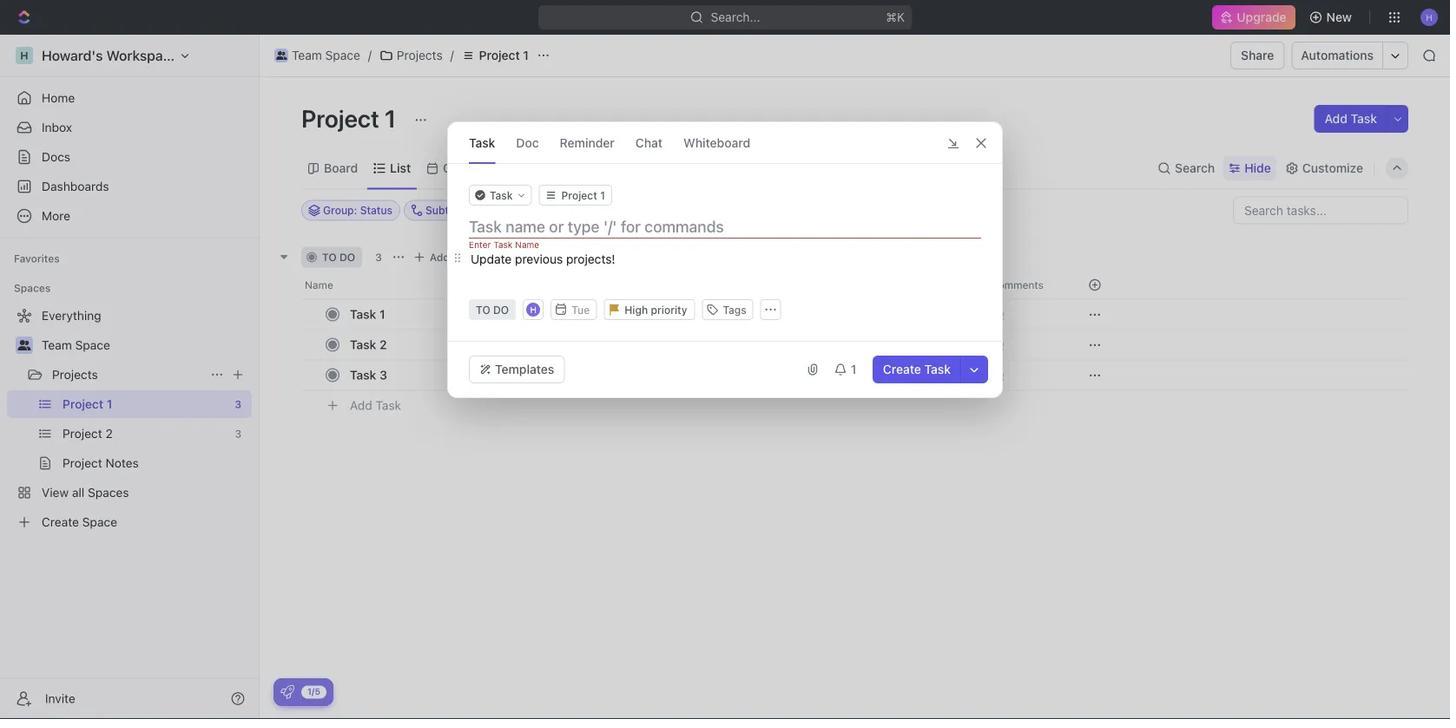 Task type: locate. For each thing, give the bounding box(es) containing it.
dialog containing task
[[447, 122, 1003, 399]]

share
[[1241, 48, 1274, 63]]

1 vertical spatial projects link
[[52, 361, 203, 389]]

1 vertical spatial ‎task
[[350, 338, 376, 352]]

calendar
[[443, 161, 495, 175]]

to inside "dropdown button"
[[476, 304, 490, 316]]

update previous projects!
[[471, 252, 615, 267]]

0 horizontal spatial to
[[322, 251, 337, 264]]

task down task 3
[[376, 399, 401, 413]]

add task button
[[1314, 105, 1388, 133], [409, 247, 483, 268], [342, 396, 408, 416]]

calendar link
[[440, 156, 495, 181]]

share button
[[1230, 42, 1285, 69]]

add
[[1325, 112, 1348, 126], [430, 251, 450, 264], [350, 399, 372, 413]]

user group image
[[18, 340, 31, 351]]

0 horizontal spatial project
[[301, 104, 379, 132]]

0 horizontal spatial /
[[368, 48, 372, 63]]

add task
[[1325, 112, 1377, 126], [430, 251, 476, 264], [350, 399, 401, 413]]

task 3 link
[[346, 363, 602, 388]]

add task down task 3
[[350, 399, 401, 413]]

0 vertical spatial team
[[292, 48, 322, 63]]

tree
[[7, 302, 252, 537]]

tags button
[[702, 300, 753, 320]]

templates button
[[469, 356, 565, 384]]

to
[[322, 251, 337, 264], [476, 304, 490, 316]]

dashboards
[[42, 179, 109, 194]]

0 vertical spatial project
[[479, 48, 520, 63]]

board
[[324, 161, 358, 175]]

2 vertical spatial add
[[350, 399, 372, 413]]

1 vertical spatial project 1
[[301, 104, 401, 132]]

inbox link
[[7, 114, 252, 142]]

1
[[523, 48, 529, 63], [385, 104, 396, 132], [379, 307, 385, 322], [851, 363, 856, 377]]

task down ‎task 2 in the left of the page
[[350, 368, 376, 382]]

1 horizontal spatial team space
[[292, 48, 360, 63]]

previous
[[515, 252, 563, 267]]

⌘k
[[886, 10, 905, 24]]

1 horizontal spatial do
[[493, 304, 509, 316]]

new button
[[1302, 3, 1362, 31]]

add up customize
[[1325, 112, 1348, 126]]

‎task up ‎task 2 in the left of the page
[[350, 307, 376, 322]]

1 vertical spatial space
[[75, 338, 110, 353]]

1 vertical spatial add
[[430, 251, 450, 264]]

do
[[339, 251, 355, 264], [493, 304, 509, 316]]

‎task left 2
[[350, 338, 376, 352]]

task down calendar
[[490, 189, 513, 201]]

to do button
[[469, 300, 516, 320]]

0 horizontal spatial space
[[75, 338, 110, 353]]

onboarding checklist button element
[[280, 686, 294, 700]]

1 horizontal spatial to do
[[476, 304, 509, 316]]

high priority button
[[604, 300, 695, 320]]

‎task 1
[[350, 307, 385, 322]]

search button
[[1152, 156, 1220, 181]]

task up customize
[[1351, 112, 1377, 126]]

2 horizontal spatial add task
[[1325, 112, 1377, 126]]

table
[[591, 161, 622, 175]]

new
[[1326, 10, 1352, 24]]

0 horizontal spatial projects link
[[52, 361, 203, 389]]

0 vertical spatial to do
[[322, 251, 355, 264]]

add task up customize
[[1325, 112, 1377, 126]]

2 vertical spatial add task
[[350, 399, 401, 413]]

onboarding checklist button image
[[280, 686, 294, 700]]

0 vertical spatial add task
[[1325, 112, 1377, 126]]

0 horizontal spatial project 1
[[301, 104, 401, 132]]

to do up ‎task 2 link
[[476, 304, 509, 316]]

add down task 3
[[350, 399, 372, 413]]

customize button
[[1280, 156, 1368, 181]]

0 vertical spatial add task button
[[1314, 105, 1388, 133]]

team
[[292, 48, 322, 63], [42, 338, 72, 353]]

0 vertical spatial space
[[325, 48, 360, 63]]

1 horizontal spatial project 1
[[479, 48, 529, 63]]

2 horizontal spatial add
[[1325, 112, 1348, 126]]

Search tasks... text field
[[1234, 198, 1408, 224]]

1 horizontal spatial space
[[325, 48, 360, 63]]

‎task 1 link
[[346, 302, 602, 327]]

docs link
[[7, 143, 252, 171]]

list link
[[387, 156, 411, 181]]

hide
[[1244, 161, 1271, 175]]

1 horizontal spatial /
[[450, 48, 454, 63]]

reminder
[[560, 135, 615, 150]]

team space link
[[270, 45, 365, 66], [42, 332, 248, 359]]

inbox
[[42, 120, 72, 135]]

0 horizontal spatial add
[[350, 399, 372, 413]]

1 vertical spatial team
[[42, 338, 72, 353]]

project
[[479, 48, 520, 63], [301, 104, 379, 132]]

‎task
[[350, 307, 376, 322], [350, 338, 376, 352]]

0 horizontal spatial projects
[[52, 368, 98, 382]]

2 / from the left
[[450, 48, 454, 63]]

h
[[530, 305, 537, 315]]

doc
[[516, 135, 539, 150]]

1 vertical spatial projects
[[52, 368, 98, 382]]

team space
[[292, 48, 360, 63], [42, 338, 110, 353]]

2 ‎task from the top
[[350, 338, 376, 352]]

0 vertical spatial ‎task
[[350, 307, 376, 322]]

dialog
[[447, 122, 1003, 399]]

add task up ‎task 1 link
[[430, 251, 476, 264]]

invite
[[45, 692, 75, 706]]

task right create
[[924, 363, 951, 377]]

add task button down task 3
[[342, 396, 408, 416]]

to do
[[322, 251, 355, 264], [476, 304, 509, 316]]

2
[[379, 338, 387, 352]]

add task for bottom add task button
[[350, 399, 401, 413]]

1 vertical spatial do
[[493, 304, 509, 316]]

‎task 2 link
[[346, 333, 602, 358]]

0 horizontal spatial team space link
[[42, 332, 248, 359]]

team inside "tree"
[[42, 338, 72, 353]]

team space right user group icon
[[292, 48, 360, 63]]

1 ‎task from the top
[[350, 307, 376, 322]]

1 vertical spatial team space link
[[42, 332, 248, 359]]

1 horizontal spatial projects link
[[375, 45, 447, 66]]

do up the ‎task 1
[[339, 251, 355, 264]]

team space right user group image
[[42, 338, 110, 353]]

task 3
[[350, 368, 387, 382]]

/
[[368, 48, 372, 63], [450, 48, 454, 63]]

team right user group icon
[[292, 48, 322, 63]]

customize
[[1302, 161, 1363, 175]]

high
[[625, 304, 648, 316]]

3 up the ‎task 1
[[375, 251, 382, 264]]

task up ‎task 1 link
[[453, 251, 476, 264]]

projects link
[[375, 45, 447, 66], [52, 361, 203, 389]]

0 horizontal spatial do
[[339, 251, 355, 264]]

tree containing team space
[[7, 302, 252, 537]]

add task button up customize
[[1314, 105, 1388, 133]]

hide button
[[1224, 156, 1276, 181]]

templates
[[495, 363, 554, 377]]

space
[[325, 48, 360, 63], [75, 338, 110, 353]]

tags
[[723, 304, 746, 316]]

0 horizontal spatial team space
[[42, 338, 110, 353]]

1 button
[[826, 356, 866, 384]]

‎task for ‎task 2
[[350, 338, 376, 352]]

1 vertical spatial team space
[[42, 338, 110, 353]]

space right user group icon
[[325, 48, 360, 63]]

docs
[[42, 150, 70, 164]]

1 horizontal spatial team space link
[[270, 45, 365, 66]]

high priority button
[[604, 300, 695, 320]]

1 horizontal spatial to
[[476, 304, 490, 316]]

3 down 2
[[379, 368, 387, 382]]

0 horizontal spatial to do
[[322, 251, 355, 264]]

dashboards link
[[7, 173, 252, 201]]

add left update
[[430, 251, 450, 264]]

1 horizontal spatial team
[[292, 48, 322, 63]]

to do inside "dropdown button"
[[476, 304, 509, 316]]

1 horizontal spatial add task
[[430, 251, 476, 264]]

project 1
[[479, 48, 529, 63], [301, 104, 401, 132]]

1 horizontal spatial projects
[[397, 48, 443, 63]]

do left h
[[493, 304, 509, 316]]

3
[[375, 251, 382, 264], [379, 368, 387, 382]]

team right user group image
[[42, 338, 72, 353]]

task up calendar
[[469, 135, 495, 150]]

high priority
[[625, 304, 687, 316]]

1 vertical spatial to
[[476, 304, 490, 316]]

0 vertical spatial project 1
[[479, 48, 529, 63]]

space right user group image
[[75, 338, 110, 353]]

0 vertical spatial team space
[[292, 48, 360, 63]]

home
[[42, 91, 75, 105]]

task
[[1351, 112, 1377, 126], [469, 135, 495, 150], [490, 189, 513, 201], [453, 251, 476, 264], [924, 363, 951, 377], [350, 368, 376, 382], [376, 399, 401, 413]]

0 horizontal spatial team
[[42, 338, 72, 353]]

0 horizontal spatial add task
[[350, 399, 401, 413]]

to do up the ‎task 1
[[322, 251, 355, 264]]

1 vertical spatial to do
[[476, 304, 509, 316]]

0 vertical spatial do
[[339, 251, 355, 264]]

projects
[[397, 48, 443, 63], [52, 368, 98, 382]]

1 button
[[826, 356, 866, 384]]

create task button
[[872, 356, 961, 384]]

add task button up ‎task 1 link
[[409, 247, 483, 268]]

whiteboard button
[[683, 122, 750, 163]]



Task type: describe. For each thing, give the bounding box(es) containing it.
0 vertical spatial team space link
[[270, 45, 365, 66]]

1 vertical spatial 3
[[379, 368, 387, 382]]

0 vertical spatial projects
[[397, 48, 443, 63]]

team space inside sidebar navigation
[[42, 338, 110, 353]]

1 vertical spatial add task button
[[409, 247, 483, 268]]

chat button
[[635, 122, 663, 163]]

task inside task 3 link
[[350, 368, 376, 382]]

sidebar navigation
[[0, 35, 260, 720]]

h button
[[525, 301, 542, 319]]

‎task for ‎task 1
[[350, 307, 376, 322]]

update
[[471, 252, 512, 267]]

1 horizontal spatial add
[[430, 251, 450, 264]]

doc button
[[516, 122, 539, 163]]

0 vertical spatial add
[[1325, 112, 1348, 126]]

0 vertical spatial 3
[[375, 251, 382, 264]]

task inside the create task button
[[924, 363, 951, 377]]

priority
[[651, 304, 687, 316]]

gantt
[[527, 161, 559, 175]]

tree inside sidebar navigation
[[7, 302, 252, 537]]

‎task 2
[[350, 338, 387, 352]]

user group image
[[276, 51, 287, 60]]

reminder button
[[560, 122, 615, 163]]

task button
[[469, 185, 532, 206]]

1 / from the left
[[368, 48, 372, 63]]

1 vertical spatial add task
[[430, 251, 476, 264]]

add task for the top add task button
[[1325, 112, 1377, 126]]

table link
[[587, 156, 622, 181]]

do inside "dropdown button"
[[493, 304, 509, 316]]

0 vertical spatial projects link
[[375, 45, 447, 66]]

1 vertical spatial project
[[301, 104, 379, 132]]

1 horizontal spatial project
[[479, 48, 520, 63]]

projects inside sidebar navigation
[[52, 368, 98, 382]]

whiteboard
[[683, 135, 750, 150]]

automations button
[[1292, 43, 1382, 69]]

task button
[[469, 122, 495, 163]]

list
[[390, 161, 411, 175]]

2 vertical spatial add task button
[[342, 396, 408, 416]]

create
[[883, 363, 921, 377]]

upgrade link
[[1212, 5, 1295, 30]]

favorites
[[14, 253, 60, 265]]

gantt link
[[523, 156, 559, 181]]

Task name or type '/' for commands text field
[[469, 216, 985, 237]]

automations
[[1301, 48, 1374, 63]]

task inside task dropdown button
[[490, 189, 513, 201]]

favorites button
[[7, 248, 67, 269]]

create task
[[883, 363, 951, 377]]

1/5
[[307, 687, 320, 697]]

spaces
[[14, 282, 51, 294]]

0 vertical spatial to
[[322, 251, 337, 264]]

team space link inside "tree"
[[42, 332, 248, 359]]

tags button
[[702, 300, 753, 320]]

projects!
[[566, 252, 615, 267]]

space inside "tree"
[[75, 338, 110, 353]]

search
[[1175, 161, 1215, 175]]

home link
[[7, 84, 252, 112]]

chat
[[635, 135, 663, 150]]

board link
[[320, 156, 358, 181]]

upgrade
[[1237, 10, 1286, 24]]

search...
[[711, 10, 760, 24]]

1 inside button
[[851, 363, 856, 377]]

project 1 link
[[457, 45, 533, 66]]



Task type: vqa. For each thing, say whether or not it's contained in the screenshot.
Add description... TEXT FIELD
no



